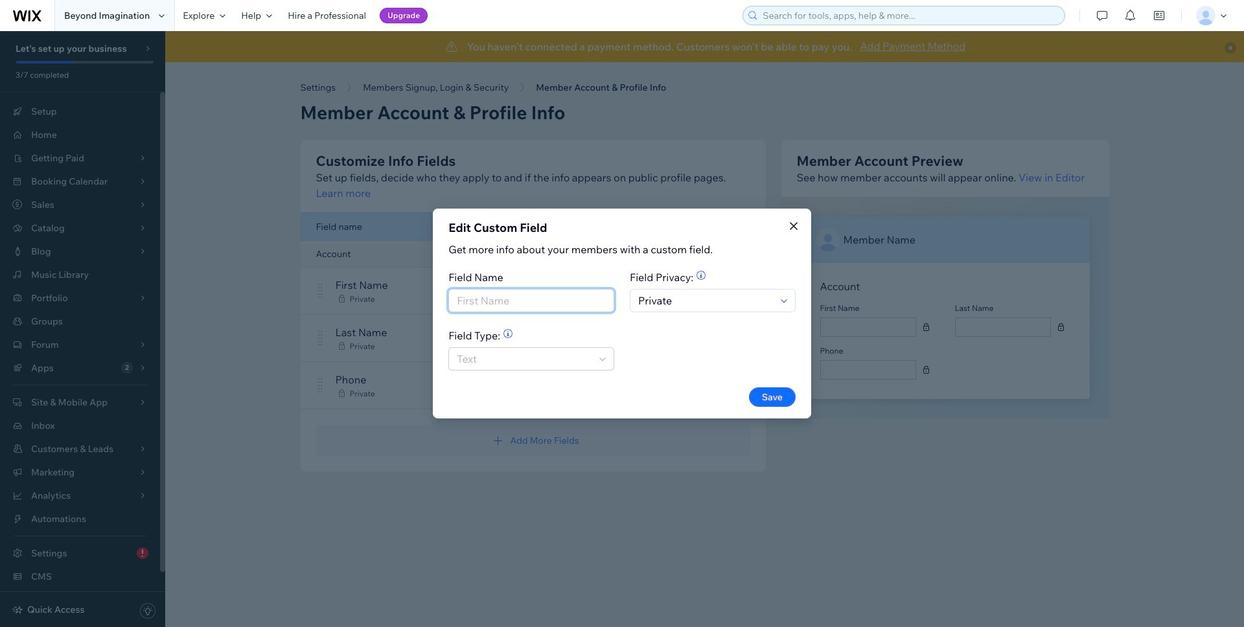 Task type: locate. For each thing, give the bounding box(es) containing it.
None text field
[[825, 361, 912, 379]]

None field
[[634, 290, 777, 312]]

None text field
[[825, 318, 912, 336], [959, 318, 1046, 336], [825, 318, 912, 336], [959, 318, 1046, 336]]

alert
[[165, 31, 1244, 62]]

Search for tools, apps, help & more... field
[[759, 6, 1061, 25]]

sidebar element
[[0, 31, 165, 627]]



Task type: vqa. For each thing, say whether or not it's contained in the screenshot.
Sidebar element
yes



Task type: describe. For each thing, give the bounding box(es) containing it.
-Select Type- field
[[453, 348, 596, 370]]

E.g. Birth Date field
[[453, 290, 610, 312]]



